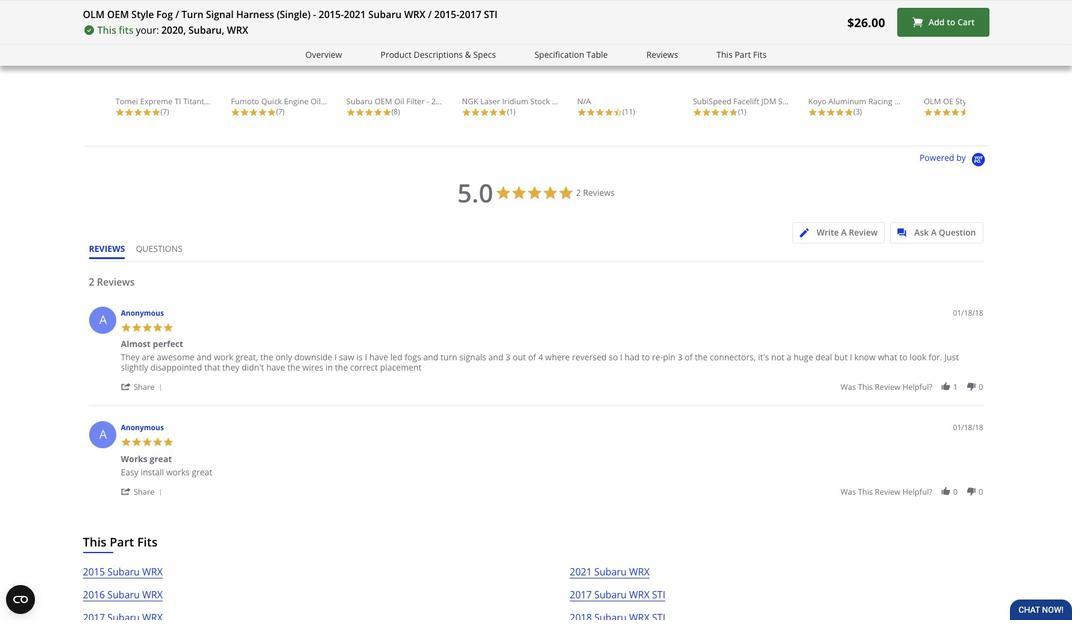 Task type: vqa. For each thing, say whether or not it's contained in the screenshot.


Task type: describe. For each thing, give the bounding box(es) containing it.
oem for subaru
[[375, 96, 392, 106]]

0 left vote down review by anonymous on 18 jan 2018 image
[[954, 486, 958, 497]]

2 of from the left
[[685, 352, 693, 363]]

this fits your: 2020, subaru, wrx
[[97, 24, 248, 37]]

wrx down 2015 subaru wrx link
[[142, 588, 163, 601]]

1 oil from the left
[[311, 96, 321, 106]]

quick
[[261, 96, 282, 106]]

3 total reviews element
[[809, 106, 905, 117]]

2 2015- from the left
[[434, 8, 460, 21]]

your:
[[136, 24, 159, 37]]

laser
[[480, 96, 500, 106]]

write
[[817, 226, 839, 238]]

fits
[[119, 24, 134, 37]]

cat-
[[220, 96, 235, 106]]

1 horizontal spatial to
[[900, 352, 908, 363]]

open widget image
[[6, 585, 35, 614]]

placement
[[380, 362, 422, 373]]

ngk laser iridium stock heat range...
[[462, 96, 600, 106]]

subaru for 2017 subaru wrx sti
[[595, 588, 627, 601]]

fits inside this part fits link
[[753, 49, 767, 60]]

specification
[[535, 49, 584, 60]]

subaru up product at the top of the page
[[368, 8, 402, 21]]

4 i from the left
[[850, 352, 853, 363]]

(single)
[[277, 8, 311, 21]]

0 horizontal spatial 2
[[89, 275, 94, 289]]

wrx right the 2015+
[[456, 96, 472, 106]]

add to cart button
[[898, 8, 990, 37]]

ngk
[[462, 96, 478, 106]]

2016 subaru wrx
[[83, 588, 163, 601]]

share for install
[[134, 486, 155, 497]]

olm for olm oem style fog / turn signal harness (single) - 2015-2021 subaru wrx / 2015-2017 sti
[[83, 8, 105, 21]]

tomei expreme ti titantium cat-back... link
[[115, 0, 258, 106]]

is
[[357, 352, 363, 363]]

powered by link
[[920, 152, 990, 167]]

anonymous for works
[[121, 423, 164, 433]]

great,
[[236, 352, 258, 363]]

fumoto quick engine oil drain valve...
[[231, 96, 370, 106]]

wrx up 2017 subaru wrx sti
[[629, 565, 650, 578]]

write a review button
[[793, 222, 885, 243]]

for.
[[929, 352, 943, 363]]

almost perfect they are awesome and work great, the only downside i saw is i have led fogs and turn signals and 3 out of 4 where reversed so i had to re-pin 3 of the connectors, it's not a huge deal but i know what to look for. just slightly disappointed that they didn't have the wires in the correct placement
[[121, 338, 959, 373]]

in
[[326, 362, 333, 373]]

filter
[[406, 96, 425, 106]]

0 horizontal spatial fits
[[137, 534, 158, 550]]

(7) for quick
[[276, 106, 285, 117]]

works
[[166, 466, 190, 478]]

koyo
[[809, 96, 827, 106]]

fog
[[156, 8, 173, 21]]

dialog image
[[898, 228, 913, 237]]

table
[[587, 49, 608, 60]]

this part fits link
[[717, 48, 767, 62]]

1 horizontal spatial 2 reviews
[[576, 187, 615, 198]]

turn
[[182, 8, 203, 21]]

ngk laser iridium stock heat range... link
[[462, 0, 600, 106]]

olm oe style rain guards -... link
[[924, 0, 1031, 106]]

range...
[[572, 96, 600, 106]]

almost
[[121, 338, 151, 350]]

0 horizontal spatial to
[[642, 352, 650, 363]]

0 for easy install works great
[[979, 486, 983, 497]]

radiator
[[895, 96, 926, 106]]

didn't
[[242, 362, 264, 373]]

wrx down harness
[[227, 24, 248, 37]]

write no frame image
[[800, 228, 815, 237]]

subaru oem oil filter - 2015+ wrx
[[346, 96, 472, 106]]

2017 inside 2017 subaru wrx sti link
[[570, 588, 592, 601]]

saw
[[339, 352, 354, 363]]

2 oil from the left
[[394, 96, 404, 106]]

this for almost perfect they are awesome and work great, the only downside i saw is i have led fogs and turn signals and 3 out of 4 where reversed so i had to re-pin 3 of the connectors, it's not a huge deal but i know what to look for. just slightly disappointed that they didn't have the wires in the correct placement
[[858, 382, 873, 392]]

perfect
[[153, 338, 183, 350]]

stock
[[530, 96, 550, 106]]

1 total reviews element for laser
[[462, 106, 558, 117]]

2 total reviews element
[[924, 106, 1021, 117]]

2015 subaru wrx link
[[83, 564, 163, 587]]

racing
[[869, 96, 893, 106]]

tab panel containing a
[[83, 301, 990, 510]]

titantium
[[183, 96, 218, 106]]

add to cart
[[929, 16, 975, 28]]

0 horizontal spatial great
[[150, 453, 172, 465]]

this for works great easy install works great
[[858, 486, 873, 497]]

expreme
[[140, 96, 173, 106]]

koyo aluminum racing radiator -...
[[809, 96, 936, 106]]

5.0
[[458, 175, 493, 210]]

the left connectors,
[[695, 352, 708, 363]]

huge
[[794, 352, 814, 363]]

the right in
[[335, 362, 348, 373]]

half star image
[[614, 108, 623, 117]]

vote up review by anonymous on 18 jan 2018 image for easy install works great
[[941, 486, 951, 496]]

drain
[[323, 96, 343, 106]]

1 horizontal spatial this part fits
[[717, 49, 767, 60]]

5.0 star rating element
[[458, 175, 493, 210]]

a
[[787, 352, 792, 363]]

review
[[849, 226, 878, 238]]

2016 subaru wrx link
[[83, 587, 163, 610]]

disappointed
[[150, 362, 202, 373]]

heat
[[552, 96, 570, 106]]

$26.00
[[848, 14, 885, 30]]

2015 subaru wrx
[[83, 565, 163, 578]]

subispeed facelift jdm style... link
[[693, 0, 802, 106]]

oem for olm
[[107, 8, 129, 21]]

engine
[[284, 96, 309, 106]]

2 / from the left
[[428, 8, 432, 21]]

0 vertical spatial sti
[[484, 8, 498, 21]]

wrx up 2016 subaru wrx
[[142, 565, 163, 578]]

group for works great easy install works great
[[841, 486, 983, 497]]

- right filter
[[427, 96, 429, 106]]

reviews link
[[647, 48, 678, 62]]

2 vertical spatial this
[[83, 534, 107, 550]]

back...
[[235, 96, 258, 106]]

olm oem style fog / turn signal harness (single) - 2015-2021 subaru wrx / 2015-2017 sti
[[83, 8, 498, 21]]

2017 subaru wrx sti link
[[570, 587, 666, 610]]

subaru for 2021 subaru wrx
[[595, 565, 627, 578]]

product descriptions & specs
[[381, 49, 496, 60]]

... inside olm oe style rain guards -... link
[[1024, 96, 1031, 106]]

n/a link
[[578, 0, 674, 106]]

wrx up product at the top of the page
[[404, 8, 426, 21]]

1 horizontal spatial part
[[735, 49, 751, 60]]

signal
[[206, 8, 234, 21]]

overview link
[[306, 48, 342, 62]]

led
[[391, 352, 403, 363]]

product
[[381, 49, 412, 60]]

correct
[[350, 362, 378, 373]]

n/a
[[578, 96, 591, 106]]

0 for they are awesome and work great, the only downside i saw is i have led fogs and turn signals and 3 out of 4 where reversed so i had to re-pin 3 of the connectors, it's not a huge deal but i know what to look for. just slightly disappointed that they didn't have the wires in the correct placement
[[979, 382, 983, 392]]

0 vertical spatial this
[[97, 24, 116, 37]]

share image for they are awesome and work great, the only downside i saw is i have led fogs and turn signals and 3 out of 4 where reversed so i had to re-pin 3 of the connectors, it's not a huge deal but i know what to look for. just slightly disappointed that they didn't have the wires in the correct placement
[[121, 382, 131, 392]]

signals
[[460, 352, 486, 363]]

share image for easy install works great
[[121, 486, 131, 496]]

reviews
[[89, 243, 125, 254]]

subaru inside subaru oem oil filter - 2015+ wrx link
[[346, 96, 373, 106]]

7 total reviews element for quick
[[231, 106, 327, 117]]



Task type: locate. For each thing, give the bounding box(es) containing it.
sti
[[484, 8, 498, 21], [652, 588, 666, 601]]

0 horizontal spatial and
[[197, 352, 212, 363]]

to left the look
[[900, 352, 908, 363]]

2015- up descriptions
[[434, 8, 460, 21]]

0 right vote down review by anonymous on 18 jan 2018 image
[[979, 486, 983, 497]]

valve...
[[345, 96, 370, 106]]

0 horizontal spatial sti
[[484, 8, 498, 21]]

2 and from the left
[[423, 352, 438, 363]]

... left oe
[[930, 96, 936, 106]]

vote up review by anonymous on 18 jan 2018 image for they are awesome and work great, the only downside i saw is i have led fogs and turn signals and 3 out of 4 where reversed so i had to re-pin 3 of the connectors, it's not a huge deal but i know what to look for. just slightly disappointed that they didn't have the wires in the correct placement
[[941, 382, 951, 392]]

downside
[[294, 352, 332, 363]]

0 horizontal spatial style
[[131, 8, 154, 21]]

(11)
[[623, 106, 635, 117]]

(7) for expreme
[[161, 106, 169, 117]]

2 this from the top
[[858, 486, 873, 497]]

oil left filter
[[394, 96, 404, 106]]

1 horizontal spatial 7 total reviews element
[[231, 106, 327, 117]]

0 vertical spatial share button
[[121, 381, 166, 392]]

tomei expreme ti titantium cat-back...
[[115, 96, 258, 106]]

(3)
[[854, 106, 862, 117]]

0 horizontal spatial have
[[266, 362, 285, 373]]

0 horizontal spatial part
[[110, 534, 134, 550]]

0 vertical spatial oem
[[107, 8, 129, 21]]

1 share from the top
[[134, 382, 155, 392]]

anonymous up almost
[[121, 308, 164, 318]]

(7) right back... on the top left of page
[[276, 106, 285, 117]]

turn
[[441, 352, 457, 363]]

3 i from the left
[[620, 352, 623, 363]]

and left "work"
[[197, 352, 212, 363]]

helpful? for works great easy install works great
[[903, 486, 933, 497]]

1 horizontal spatial 2015-
[[434, 8, 460, 21]]

0 vertical spatial great
[[150, 453, 172, 465]]

helpful? left vote down review by anonymous on 18 jan 2018 image
[[903, 486, 933, 497]]

1 vertical spatial anonymous
[[121, 423, 164, 433]]

(1) for laser
[[507, 106, 516, 117]]

anonymous for almost
[[121, 308, 164, 318]]

guards
[[993, 96, 1020, 106]]

0 right vote down review by anonymous on 18 jan 2018 icon
[[979, 382, 983, 392]]

1 horizontal spatial great
[[192, 466, 212, 478]]

01/18/18 down vote down review by anonymous on 18 jan 2018 icon
[[953, 423, 983, 433]]

was for they are awesome and work great, the only downside i saw is i have led fogs and turn signals and 3 out of 4 where reversed so i had to re-pin 3 of the connectors, it's not a huge deal but i know what to look for. just slightly disappointed that they didn't have the wires in the correct placement
[[841, 382, 856, 392]]

have
[[369, 352, 388, 363], [266, 362, 285, 373]]

was this review helpful? for works great easy install works great
[[841, 486, 933, 497]]

0 vertical spatial share image
[[121, 382, 131, 392]]

i right so
[[620, 352, 623, 363]]

1 vertical spatial this part fits
[[83, 534, 158, 550]]

1 vertical spatial share image
[[121, 486, 131, 496]]

star image
[[124, 108, 134, 117], [134, 108, 143, 117], [231, 108, 240, 117], [240, 108, 249, 117], [258, 108, 267, 117], [356, 108, 365, 117], [365, 108, 374, 117], [462, 108, 471, 117], [480, 108, 489, 117], [498, 108, 507, 117], [587, 108, 596, 117], [693, 108, 702, 117], [720, 108, 729, 117], [809, 108, 818, 117], [818, 108, 827, 117], [827, 108, 836, 117], [924, 108, 933, 117], [942, 108, 951, 117], [951, 108, 960, 117], [121, 322, 131, 333], [153, 322, 163, 333], [163, 322, 174, 333], [121, 437, 131, 448], [142, 437, 153, 448], [163, 437, 174, 448]]

2015
[[83, 565, 105, 578]]

oil left "drain"
[[311, 96, 321, 106]]

ask a question button
[[890, 222, 983, 243]]

style...
[[778, 96, 802, 106]]

cart
[[958, 16, 975, 28]]

1 horizontal spatial have
[[369, 352, 388, 363]]

look
[[910, 352, 927, 363]]

share left seperator icon
[[134, 382, 155, 392]]

share button for install
[[121, 486, 166, 497]]

wires
[[303, 362, 323, 373]]

was this review helpful?
[[841, 382, 933, 392], [841, 486, 933, 497]]

0 vertical spatial this part fits
[[717, 49, 767, 60]]

2015-
[[319, 8, 344, 21], [434, 8, 460, 21]]

works great easy install works great
[[121, 453, 212, 478]]

1 vertical spatial review
[[875, 486, 901, 497]]

i right but at the bottom right of the page
[[850, 352, 853, 363]]

great right works
[[192, 466, 212, 478]]

i right is
[[365, 352, 367, 363]]

ask a question
[[915, 226, 976, 238]]

star image
[[115, 108, 124, 117], [143, 108, 152, 117], [152, 108, 161, 117], [249, 108, 258, 117], [267, 108, 276, 117], [346, 108, 356, 117], [374, 108, 383, 117], [383, 108, 392, 117], [471, 108, 480, 117], [489, 108, 498, 117], [578, 108, 587, 117], [596, 108, 605, 117], [605, 108, 614, 117], [702, 108, 711, 117], [711, 108, 720, 117], [729, 108, 738, 117], [836, 108, 845, 117], [845, 108, 854, 117], [933, 108, 942, 117], [960, 108, 969, 117], [131, 322, 142, 333], [142, 322, 153, 333], [131, 437, 142, 448], [153, 437, 163, 448]]

1 horizontal spatial style
[[956, 96, 973, 106]]

0 vertical spatial was
[[841, 382, 856, 392]]

to right add
[[947, 16, 956, 28]]

0 vertical spatial 2 reviews
[[576, 187, 615, 198]]

harness
[[236, 8, 274, 21]]

1 total reviews element for facelift
[[693, 106, 790, 117]]

2 vote up review by anonymous on 18 jan 2018 image from the top
[[941, 486, 951, 496]]

share image
[[121, 382, 131, 392], [121, 486, 131, 496]]

2 was from the top
[[841, 486, 856, 497]]

2 i from the left
[[365, 352, 367, 363]]

so
[[609, 352, 618, 363]]

works great heading
[[121, 453, 172, 467]]

01/18/18
[[953, 308, 983, 318], [953, 423, 983, 433]]

1 was from the top
[[841, 382, 856, 392]]

1 share button from the top
[[121, 381, 166, 392]]

1 1 total reviews element from the left
[[462, 106, 558, 117]]

fumoto quick engine oil drain valve... link
[[231, 0, 370, 106]]

subaru,
[[189, 24, 224, 37]]

this left fits on the top left
[[97, 24, 116, 37]]

2 horizontal spatial and
[[489, 352, 504, 363]]

1 total reviews element
[[462, 106, 558, 117], [693, 106, 790, 117]]

0 horizontal spatial 3
[[506, 352, 511, 363]]

specs
[[473, 49, 496, 60]]

fumoto
[[231, 96, 259, 106]]

group
[[841, 382, 983, 392], [841, 486, 983, 497]]

specification table link
[[535, 48, 608, 62]]

1 (7) from the left
[[161, 106, 169, 117]]

1 vertical spatial helpful?
[[903, 486, 933, 497]]

helpful? down the look
[[903, 382, 933, 392]]

2 3 from the left
[[678, 352, 683, 363]]

it's
[[758, 352, 769, 363]]

1 review date 01/18/18 element from the top
[[953, 308, 983, 318]]

this up 2015
[[83, 534, 107, 550]]

subaru oem oil filter - 2015+ wrx link
[[346, 0, 472, 106]]

0 horizontal spatial 1 total reviews element
[[462, 106, 558, 117]]

1 vertical spatial was this review helpful?
[[841, 486, 933, 497]]

1 horizontal spatial fits
[[753, 49, 767, 60]]

2 (7) from the left
[[276, 106, 285, 117]]

1 vertical spatial review date 01/18/18 element
[[953, 423, 983, 433]]

but
[[835, 352, 848, 363]]

to left re-
[[642, 352, 650, 363]]

2 review date 01/18/18 element from the top
[[953, 423, 983, 433]]

1 horizontal spatial (1)
[[738, 106, 747, 117]]

1 vertical spatial was
[[841, 486, 856, 497]]

0 vertical spatial anonymous
[[121, 308, 164, 318]]

1 horizontal spatial 1 total reviews element
[[693, 106, 790, 117]]

1 7 total reviews element from the left
[[115, 106, 212, 117]]

review for easy install works great
[[875, 486, 901, 497]]

0 vertical spatial this
[[858, 382, 873, 392]]

2021 subaru wrx
[[570, 565, 650, 578]]

0 vertical spatial share
[[134, 382, 155, 392]]

part up facelift
[[735, 49, 751, 60]]

2 share from the top
[[134, 486, 155, 497]]

jdm
[[762, 96, 776, 106]]

1 horizontal spatial /
[[428, 8, 432, 21]]

style right oe
[[956, 96, 973, 106]]

2021
[[344, 8, 366, 21], [570, 565, 592, 578]]

0 horizontal spatial 2015-
[[319, 8, 344, 21]]

1 i from the left
[[335, 352, 337, 363]]

1 horizontal spatial ...
[[1024, 96, 1031, 106]]

share button
[[121, 381, 166, 392], [121, 486, 166, 497]]

share button down install
[[121, 486, 166, 497]]

1 vertical spatial 2
[[89, 275, 94, 289]]

i left saw
[[335, 352, 337, 363]]

subispeed facelift jdm style...
[[693, 96, 802, 106]]

2 7 total reviews element from the left
[[231, 106, 327, 117]]

/ up product descriptions & specs
[[428, 8, 432, 21]]

2015- right (single)
[[319, 8, 344, 21]]

0 horizontal spatial oil
[[311, 96, 321, 106]]

anonymous up works
[[121, 423, 164, 433]]

1 vertical spatial olm
[[924, 96, 941, 106]]

subaru inside 2015 subaru wrx link
[[107, 565, 140, 578]]

0 vertical spatial was this review helpful?
[[841, 382, 933, 392]]

subaru up 2017 subaru wrx sti
[[595, 565, 627, 578]]

oe
[[943, 96, 954, 106]]

re-
[[652, 352, 663, 363]]

the left wires
[[287, 362, 300, 373]]

1 vertical spatial style
[[956, 96, 973, 106]]

wrx down 2021 subaru wrx link
[[629, 588, 650, 601]]

style up the your:
[[131, 8, 154, 21]]

subaru inside 2016 subaru wrx link
[[107, 588, 140, 601]]

1 horizontal spatial sti
[[652, 588, 666, 601]]

2017 subaru wrx sti
[[570, 588, 666, 601]]

0 horizontal spatial of
[[528, 352, 536, 363]]

great
[[150, 453, 172, 465], [192, 466, 212, 478]]

oem up fits on the top left
[[107, 8, 129, 21]]

(1) right laser
[[507, 106, 516, 117]]

1 horizontal spatial olm
[[924, 96, 941, 106]]

2 horizontal spatial to
[[947, 16, 956, 28]]

review date 01/18/18 element down vote down review by anonymous on 18 jan 2018 icon
[[953, 423, 983, 433]]

2 vertical spatial reviews
[[97, 275, 135, 289]]

0 horizontal spatial ...
[[930, 96, 936, 106]]

1 01/18/18 from the top
[[953, 308, 983, 318]]

review date 01/18/18 element
[[953, 308, 983, 318], [953, 423, 983, 433]]

1 horizontal spatial oil
[[394, 96, 404, 106]]

style inside olm oe style rain guards -... link
[[956, 96, 973, 106]]

1 vertical spatial 2017
[[570, 588, 592, 601]]

... right "guards"
[[1024, 96, 1031, 106]]

1 2015- from the left
[[319, 8, 344, 21]]

fits up 2015 subaru wrx
[[137, 534, 158, 550]]

...
[[930, 96, 936, 106], [1024, 96, 1031, 106]]

and right signals
[[489, 352, 504, 363]]

2 anonymous from the top
[[121, 423, 164, 433]]

01/18/18 up 'just' at right
[[953, 308, 983, 318]]

1 group from the top
[[841, 382, 983, 392]]

of
[[528, 352, 536, 363], [685, 352, 693, 363]]

... inside koyo aluminum racing radiator -... link
[[930, 96, 936, 106]]

(1) for facelift
[[738, 106, 747, 117]]

this part fits up facelift
[[717, 49, 767, 60]]

1 vertical spatial fits
[[137, 534, 158, 550]]

descriptions
[[414, 49, 463, 60]]

0 vertical spatial style
[[131, 8, 154, 21]]

2020,
[[161, 24, 186, 37]]

fits up jdm
[[753, 49, 767, 60]]

style for fog
[[131, 8, 154, 21]]

0 horizontal spatial 2021
[[344, 8, 366, 21]]

(8)
[[392, 106, 400, 117]]

vote up review by anonymous on 18 jan 2018 image left 1
[[941, 382, 951, 392]]

fogs
[[405, 352, 421, 363]]

1 vertical spatial group
[[841, 486, 983, 497]]

0 vertical spatial review
[[875, 382, 901, 392]]

that
[[204, 362, 220, 373]]

1 share image from the top
[[121, 382, 131, 392]]

0 horizontal spatial 2017
[[460, 8, 482, 21]]

1 review from the top
[[875, 382, 901, 392]]

subaru for 2015 subaru wrx
[[107, 565, 140, 578]]

share left seperator image at the bottom left of page
[[134, 486, 155, 497]]

subaru down 2015 subaru wrx link
[[107, 588, 140, 601]]

0 horizontal spatial 7 total reviews element
[[115, 106, 212, 117]]

1 horizontal spatial of
[[685, 352, 693, 363]]

vote down review by anonymous on 18 jan 2018 image
[[966, 382, 977, 392]]

1 vertical spatial 2 reviews
[[89, 275, 135, 289]]

subaru inside 2017 subaru wrx sti link
[[595, 588, 627, 601]]

-
[[313, 8, 316, 21], [427, 96, 429, 106], [928, 96, 930, 106], [1022, 96, 1024, 106]]

specification table
[[535, 49, 608, 60]]

pin
[[663, 352, 676, 363]]

- right "guards"
[[1022, 96, 1024, 106]]

the
[[260, 352, 273, 363], [695, 352, 708, 363], [287, 362, 300, 373], [335, 362, 348, 373]]

0 vertical spatial review date 01/18/18 element
[[953, 308, 983, 318]]

1 vertical spatial this
[[717, 49, 733, 60]]

1 vertical spatial vote up review by anonymous on 18 jan 2018 image
[[941, 486, 951, 496]]

connectors,
[[710, 352, 756, 363]]

install
[[141, 466, 164, 478]]

group for almost perfect they are awesome and work great, the only downside i saw is i have led fogs and turn signals and 3 out of 4 where reversed so i had to re-pin 3 of the connectors, it's not a huge deal but i know what to look for. just slightly disappointed that they didn't have the wires in the correct placement
[[841, 382, 983, 392]]

share image down easy
[[121, 486, 131, 496]]

1 and from the left
[[197, 352, 212, 363]]

review date 01/18/18 element for works great easy install works great
[[953, 423, 983, 433]]

0 horizontal spatial (1)
[[507, 106, 516, 117]]

they
[[121, 352, 140, 363]]

2 was this review helpful? from the top
[[841, 486, 933, 497]]

a
[[841, 226, 847, 238], [931, 226, 937, 238], [99, 311, 107, 328], [99, 426, 107, 443]]

1 this from the top
[[858, 382, 873, 392]]

oem right valve...
[[375, 96, 392, 106]]

was for easy install works great
[[841, 486, 856, 497]]

1 vertical spatial oem
[[375, 96, 392, 106]]

this inside this part fits link
[[717, 49, 733, 60]]

this part fits up 2015 subaru wrx
[[83, 534, 158, 550]]

0 horizontal spatial oem
[[107, 8, 129, 21]]

share for are
[[134, 382, 155, 392]]

2 group from the top
[[841, 486, 983, 497]]

(1) left jdm
[[738, 106, 747, 117]]

1 vote up review by anonymous on 18 jan 2018 image from the top
[[941, 382, 951, 392]]

01/18/18 for works great easy install works great
[[953, 423, 983, 433]]

powered
[[920, 152, 955, 163]]

of left 4
[[528, 352, 536, 363]]

/ right fog
[[175, 8, 179, 21]]

0 vertical spatial 2017
[[460, 8, 482, 21]]

review for they are awesome and work great, the only downside i saw is i have led fogs and turn signals and 3 out of 4 where reversed so i had to re-pin 3 of the connectors, it's not a huge deal but i know what to look for. just slightly disappointed that they didn't have the wires in the correct placement
[[875, 382, 901, 392]]

- right 'radiator'
[[928, 96, 930, 106]]

1 horizontal spatial 2017
[[570, 588, 592, 601]]

of right pin
[[685, 352, 693, 363]]

anonymous
[[121, 308, 164, 318], [121, 423, 164, 433]]

subaru
[[368, 8, 402, 21], [346, 96, 373, 106], [107, 565, 140, 578], [595, 565, 627, 578], [107, 588, 140, 601], [595, 588, 627, 601]]

helpful? for almost perfect they are awesome and work great, the only downside i saw is i have led fogs and turn signals and 3 out of 4 where reversed so i had to re-pin 3 of the connectors, it's not a huge deal but i know what to look for. just slightly disappointed that they didn't have the wires in the correct placement
[[903, 382, 933, 392]]

0 vertical spatial helpful?
[[903, 382, 933, 392]]

2 1 total reviews element from the left
[[693, 106, 790, 117]]

style
[[131, 8, 154, 21], [956, 96, 973, 106]]

1 was this review helpful? from the top
[[841, 382, 933, 392]]

0 vertical spatial part
[[735, 49, 751, 60]]

tab list
[[89, 243, 193, 261]]

2017
[[460, 8, 482, 21], [570, 588, 592, 601]]

1 anonymous from the top
[[121, 308, 164, 318]]

0 horizontal spatial this part fits
[[83, 534, 158, 550]]

1 of from the left
[[528, 352, 536, 363]]

style for rain
[[956, 96, 973, 106]]

&
[[465, 49, 471, 60]]

7 total reviews element
[[115, 106, 212, 117], [231, 106, 327, 117]]

0 vertical spatial fits
[[753, 49, 767, 60]]

tomei
[[115, 96, 138, 106]]

0 vertical spatial reviews
[[647, 49, 678, 60]]

8 total reviews element
[[346, 106, 443, 117]]

subaru down 2021 subaru wrx link
[[595, 588, 627, 601]]

subaru for 2016 subaru wrx
[[107, 588, 140, 601]]

almost perfect heading
[[121, 338, 183, 352]]

2 share image from the top
[[121, 486, 131, 496]]

reversed
[[572, 352, 607, 363]]

vote up review by anonymous on 18 jan 2018 image left vote down review by anonymous on 18 jan 2018 image
[[941, 486, 951, 496]]

the left only at the left of page
[[260, 352, 273, 363]]

2 01/18/18 from the top
[[953, 423, 983, 433]]

overview
[[306, 49, 342, 60]]

0 vertical spatial 01/18/18
[[953, 308, 983, 318]]

11 total reviews element
[[578, 106, 674, 117]]

(1)
[[507, 106, 516, 117], [738, 106, 747, 117]]

2 horizontal spatial reviews
[[647, 49, 678, 60]]

0 horizontal spatial 2 reviews
[[89, 275, 135, 289]]

tab list containing reviews
[[89, 243, 193, 261]]

slightly
[[121, 362, 148, 373]]

this up subispeed
[[717, 49, 733, 60]]

01/18/18 for almost perfect they are awesome and work great, the only downside i saw is i have led fogs and turn signals and 3 out of 4 where reversed so i had to re-pin 3 of the connectors, it's not a huge deal but i know what to look for. just slightly disappointed that they didn't have the wires in the correct placement
[[953, 308, 983, 318]]

seperator image
[[157, 489, 164, 496]]

0 horizontal spatial /
[[175, 8, 179, 21]]

3 right pin
[[678, 352, 683, 363]]

to inside button
[[947, 16, 956, 28]]

reviews
[[647, 49, 678, 60], [583, 187, 615, 198], [97, 275, 135, 289]]

review date 01/18/18 element up 'just' at right
[[953, 308, 983, 318]]

product descriptions & specs link
[[381, 48, 496, 62]]

0 vertical spatial vote up review by anonymous on 18 jan 2018 image
[[941, 382, 951, 392]]

(7) left ti
[[161, 106, 169, 117]]

share button for are
[[121, 381, 166, 392]]

1 vertical spatial sti
[[652, 588, 666, 601]]

1 helpful? from the top
[[903, 382, 933, 392]]

1 3 from the left
[[506, 352, 511, 363]]

0 vertical spatial olm
[[83, 8, 105, 21]]

3 and from the left
[[489, 352, 504, 363]]

2015+
[[431, 96, 454, 106]]

subaru up 2016 subaru wrx
[[107, 565, 140, 578]]

great up install
[[150, 453, 172, 465]]

2 (1) from the left
[[738, 106, 747, 117]]

subaru right "drain"
[[346, 96, 373, 106]]

(2)
[[969, 106, 978, 117]]

tab panel
[[83, 301, 990, 510]]

1 horizontal spatial oem
[[375, 96, 392, 106]]

1 vertical spatial part
[[110, 534, 134, 550]]

deal
[[816, 352, 832, 363]]

1 ... from the left
[[930, 96, 936, 106]]

part up 2015 subaru wrx
[[110, 534, 134, 550]]

out
[[513, 352, 526, 363]]

3 left out
[[506, 352, 511, 363]]

- right (single)
[[313, 8, 316, 21]]

1 vertical spatial share button
[[121, 486, 166, 497]]

2 helpful? from the top
[[903, 486, 933, 497]]

0 vertical spatial 2
[[576, 187, 581, 198]]

and right 'fogs'
[[423, 352, 438, 363]]

works
[[121, 453, 148, 465]]

1 vertical spatial 01/18/18
[[953, 423, 983, 433]]

easy
[[121, 466, 138, 478]]

7 total reviews element for expreme
[[115, 106, 212, 117]]

share button down the slightly
[[121, 381, 166, 392]]

have right didn't
[[266, 362, 285, 373]]

share image down the slightly
[[121, 382, 131, 392]]

vote up review by anonymous on 18 jan 2018 image
[[941, 382, 951, 392], [941, 486, 951, 496]]

1 vertical spatial reviews
[[583, 187, 615, 198]]

review date 01/18/18 element for almost perfect they are awesome and work great, the only downside i saw is i have led fogs and turn signals and 3 out of 4 where reversed so i had to re-pin 3 of the connectors, it's not a huge deal but i know what to look for. just slightly disappointed that they didn't have the wires in the correct placement
[[953, 308, 983, 318]]

vote down review by anonymous on 18 jan 2018 image
[[966, 486, 977, 496]]

1 (1) from the left
[[507, 106, 516, 117]]

2017 down 2021 subaru wrx link
[[570, 588, 592, 601]]

i
[[335, 352, 337, 363], [365, 352, 367, 363], [620, 352, 623, 363], [850, 352, 853, 363]]

1 horizontal spatial 2
[[576, 187, 581, 198]]

iridium
[[502, 96, 528, 106]]

0 horizontal spatial olm
[[83, 8, 105, 21]]

have left led
[[369, 352, 388, 363]]

olm oe style rain guards -...
[[924, 96, 1031, 106]]

koyo aluminum racing radiator -... link
[[809, 0, 936, 106]]

1 vertical spatial great
[[192, 466, 212, 478]]

this
[[97, 24, 116, 37], [717, 49, 733, 60], [83, 534, 107, 550]]

2 review from the top
[[875, 486, 901, 497]]

1 / from the left
[[175, 8, 179, 21]]

olm for olm oe style rain guards -...
[[924, 96, 941, 106]]

0 vertical spatial group
[[841, 382, 983, 392]]

seperator image
[[157, 384, 164, 391]]

add
[[929, 16, 945, 28]]

what
[[878, 352, 898, 363]]

2017 up &
[[460, 8, 482, 21]]

0 vertical spatial 2021
[[344, 8, 366, 21]]

they
[[222, 362, 240, 373]]

2 share button from the top
[[121, 486, 166, 497]]

ask
[[915, 226, 929, 238]]

4
[[538, 352, 543, 363]]

was this review helpful? for almost perfect they are awesome and work great, the only downside i saw is i have led fogs and turn signals and 3 out of 4 where reversed so i had to re-pin 3 of the connectors, it's not a huge deal but i know what to look for. just slightly disappointed that they didn't have the wires in the correct placement
[[841, 382, 933, 392]]

2 ... from the left
[[1024, 96, 1031, 106]]

1 horizontal spatial 2021
[[570, 565, 592, 578]]

1 vertical spatial share
[[134, 486, 155, 497]]

subaru inside 2021 subaru wrx link
[[595, 565, 627, 578]]

only
[[276, 352, 292, 363]]



